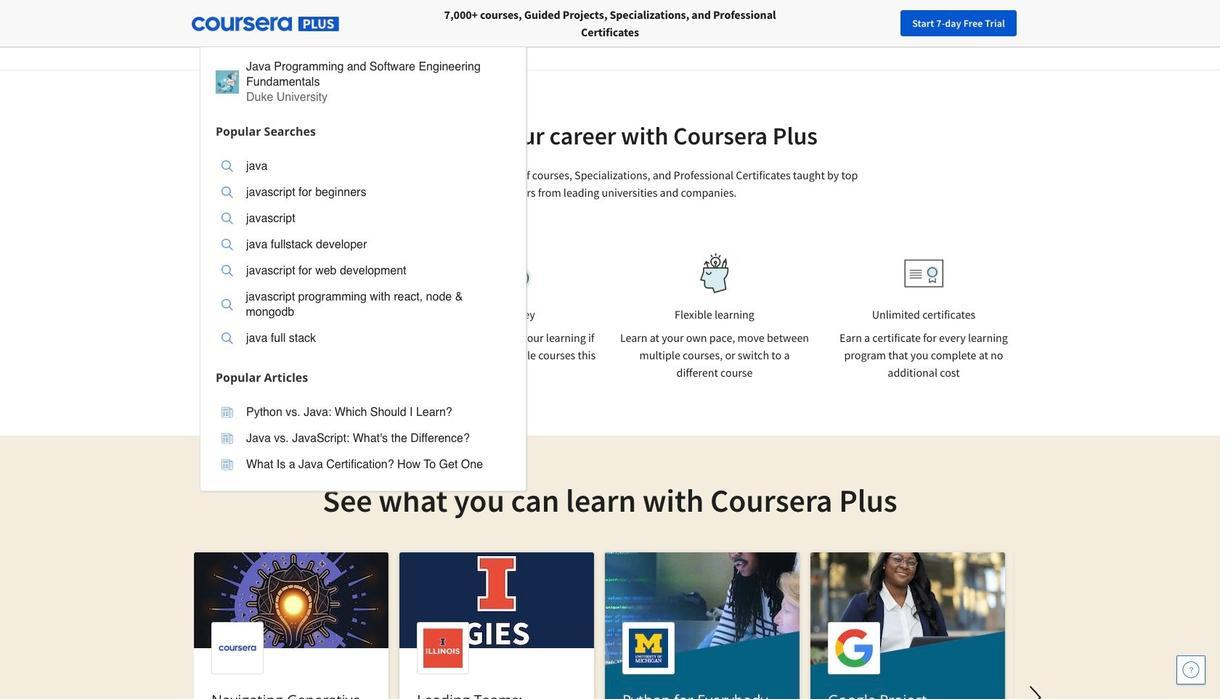 Task type: vqa. For each thing, say whether or not it's contained in the screenshot.
leftmost "Use"
no



Task type: locate. For each thing, give the bounding box(es) containing it.
next slide image
[[1018, 681, 1053, 700]]

unlimited certificates image
[[904, 259, 944, 288]]

1 list box from the top
[[200, 144, 526, 364]]

None search field
[[200, 9, 548, 491]]

coursera plus image
[[192, 17, 339, 31]]

suggestion image image
[[216, 70, 239, 94], [222, 161, 233, 172], [222, 187, 233, 198], [222, 213, 233, 224], [222, 239, 233, 251], [222, 265, 233, 277], [221, 299, 233, 311], [222, 333, 233, 344], [222, 407, 233, 418], [222, 433, 233, 445], [222, 459, 233, 471]]

list box
[[200, 144, 526, 364], [200, 390, 526, 491]]

johns hopkins university image
[[883, 7, 1021, 34]]

autocomplete results list box
[[200, 44, 527, 491]]

help center image
[[1183, 662, 1200, 679]]

sas image
[[683, 9, 739, 32]]

1 vertical spatial list box
[[200, 390, 526, 491]]

0 vertical spatial list box
[[200, 144, 526, 364]]



Task type: describe. For each thing, give the bounding box(es) containing it.
learn anything image
[[276, 254, 316, 293]]

2 list box from the top
[[200, 390, 526, 491]]

What do you want to learn? text field
[[200, 9, 519, 38]]

google image
[[473, 7, 552, 34]]

university of illinois at urbana-champaign image
[[199, 9, 312, 32]]

save money image
[[479, 256, 532, 291]]

university of michigan image
[[599, 1, 637, 41]]

flexible learning image
[[690, 254, 740, 293]]



